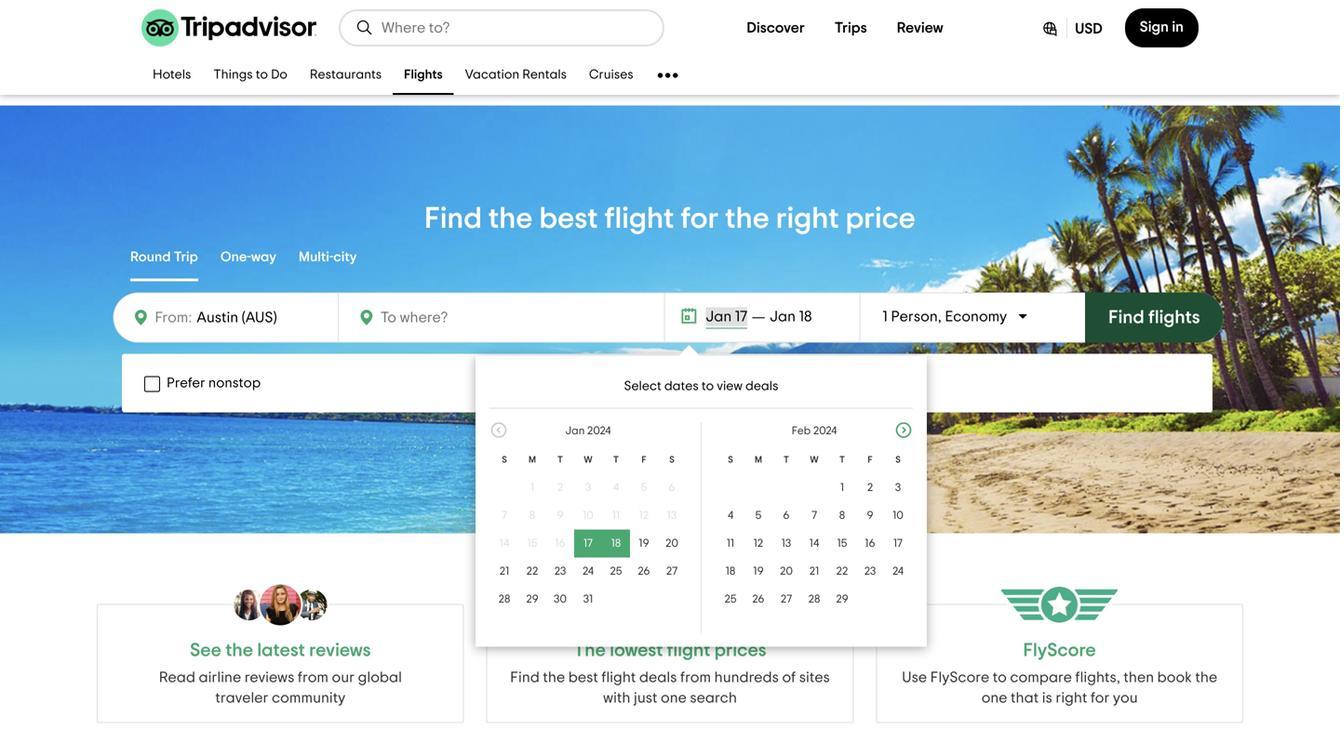 Task type: vqa. For each thing, say whether or not it's contained in the screenshot.
Hotels
yes



Task type: describe. For each thing, give the bounding box(es) containing it.
one
[[982, 691, 1008, 706]]

From where? text field
[[192, 305, 327, 331]]

discover
[[747, 20, 805, 35]]

find flights
[[1109, 309, 1200, 327]]

2024 for feb 2024
[[813, 426, 837, 437]]

one-way link
[[220, 237, 276, 282]]

9 for jan 2024
[[557, 511, 564, 522]]

27 for jan 2024
[[666, 566, 678, 578]]

search image
[[356, 19, 374, 37]]

the
[[574, 642, 606, 660]]

hundreds
[[714, 671, 779, 686]]

12 for jan 2024
[[639, 511, 649, 522]]

sign
[[1140, 20, 1169, 34]]

reviews inside the read airline reviews from our global traveler community
[[245, 671, 295, 686]]

include
[[701, 376, 748, 390]]

see the latest reviews
[[190, 642, 371, 660]]

3 s from the left
[[728, 456, 733, 465]]

hotels link
[[141, 56, 202, 95]]

round trip link
[[130, 237, 198, 282]]

10 for jan 2024
[[583, 511, 594, 522]]

0 vertical spatial reviews
[[309, 642, 371, 660]]

include nearby airports
[[701, 376, 851, 390]]

deals for view
[[746, 380, 779, 393]]

s m t w t f s for jan
[[502, 456, 675, 465]]

dates
[[664, 380, 699, 393]]

1 person , economy
[[883, 309, 1007, 324]]

5 for feb 2024
[[755, 511, 762, 522]]

multi-city link
[[299, 237, 357, 282]]

nearby
[[751, 376, 797, 390]]

review
[[897, 20, 944, 35]]

read
[[159, 671, 195, 686]]

2 horizontal spatial 1
[[883, 309, 888, 324]]

traveler community
[[215, 691, 346, 706]]

3 for jan 2024
[[585, 483, 591, 494]]

that
[[1011, 691, 1039, 706]]

trips button
[[820, 9, 882, 47]]

usd
[[1075, 21, 1103, 36]]

4 t from the left
[[840, 456, 845, 465]]

cruises link
[[578, 56, 645, 95]]

sign in link
[[1125, 8, 1199, 47]]

tripadvisor image
[[141, 9, 316, 47]]

12 for feb 2024
[[754, 538, 763, 550]]

0 vertical spatial flyscore
[[1023, 642, 1096, 660]]

jan 2024
[[565, 426, 611, 437]]

flight for for
[[605, 204, 674, 234]]

3 t from the left
[[784, 456, 789, 465]]

things to do link
[[202, 56, 299, 95]]

4 for feb 2024
[[728, 511, 734, 522]]

jan 17
[[706, 309, 747, 324]]

view
[[717, 380, 743, 393]]

w for jan
[[584, 456, 593, 465]]

restaurants
[[310, 68, 382, 81]]

do
[[271, 68, 288, 81]]

To where? text field
[[376, 306, 551, 330]]

lowest
[[610, 642, 663, 660]]

in
[[1172, 20, 1184, 34]]

prefer nonstop
[[167, 376, 261, 390]]

rentals
[[522, 68, 567, 81]]

20 for feb 2024
[[780, 566, 793, 578]]

vacation rentals link
[[454, 56, 578, 95]]

13 for jan 2024
[[667, 511, 677, 522]]

round
[[130, 251, 171, 265]]

use flyscore to compare flights, then book the one that is right for you
[[902, 671, 1218, 706]]

0 vertical spatial 18
[[799, 309, 812, 324]]

jan for jan 2024
[[565, 426, 585, 437]]

f for feb 2024
[[868, 456, 873, 465]]

m for feb 2024
[[755, 456, 762, 465]]

compare
[[1010, 671, 1072, 686]]

29 for jan 2024
[[526, 594, 539, 605]]

restaurants link
[[299, 56, 393, 95]]

to inside things to do "link"
[[256, 68, 268, 81]]

jan for jan 17
[[706, 309, 732, 324]]

usd button
[[1026, 8, 1118, 47]]

find flights button
[[1085, 293, 1224, 343]]

our
[[332, 671, 355, 686]]

find the best flight for the right price
[[425, 204, 916, 234]]

,
[[938, 309, 942, 324]]

to for use flyscore to compare flights, then book the one that is right for you
[[993, 671, 1007, 686]]

30
[[554, 594, 567, 605]]

see
[[190, 642, 221, 660]]

8 for feb 2024
[[839, 511, 845, 522]]

9 for feb 2024
[[867, 511, 874, 522]]

with
[[603, 691, 631, 706]]

from inside the read airline reviews from our global traveler community
[[298, 671, 329, 686]]

vacation
[[465, 68, 519, 81]]

25 for jan 2024
[[610, 566, 622, 578]]

22 for feb 2024
[[836, 566, 848, 578]]

25 for feb 2024
[[725, 594, 737, 605]]

one-way
[[220, 251, 276, 265]]

latest
[[257, 642, 305, 660]]

use
[[902, 671, 927, 686]]

airline
[[199, 671, 241, 686]]

the lowest flight prices
[[574, 642, 767, 660]]

airports
[[800, 376, 851, 390]]

prefer
[[167, 376, 205, 390]]

global
[[358, 671, 402, 686]]

jan for jan 18
[[770, 309, 796, 324]]

4 s from the left
[[896, 456, 901, 465]]

flights,
[[1075, 671, 1121, 686]]

27 for feb 2024
[[781, 594, 792, 605]]

3 for feb 2024
[[895, 483, 901, 494]]

things
[[214, 68, 253, 81]]

sign in
[[1140, 20, 1184, 34]]

20 for jan 2024
[[666, 538, 678, 550]]

price
[[846, 204, 916, 234]]

for you
[[1091, 691, 1138, 706]]

find for find flights
[[1109, 309, 1145, 327]]

review button
[[882, 9, 958, 47]]

one-
[[220, 251, 251, 265]]

24 for jan 2024
[[583, 566, 594, 578]]

trips
[[835, 20, 867, 35]]

sites
[[799, 671, 830, 686]]

w for feb
[[810, 456, 819, 465]]

0 horizontal spatial right
[[776, 204, 839, 234]]

19 for feb 2024
[[753, 566, 764, 578]]

just
[[634, 691, 658, 706]]

22 for jan 2024
[[527, 566, 538, 578]]

flights
[[1149, 309, 1200, 327]]

find for find the best flight deals from hundreds of sites with just one search
[[510, 671, 540, 686]]

multi-city
[[299, 251, 357, 265]]

one search
[[661, 691, 737, 706]]



Task type: locate. For each thing, give the bounding box(es) containing it.
2 23 from the left
[[864, 566, 876, 578]]

0 horizontal spatial 6
[[669, 483, 675, 494]]

2 s m t w t f s from the left
[[728, 456, 901, 465]]

round trip
[[130, 251, 198, 265]]

27 up of
[[781, 594, 792, 605]]

26 for feb 2024
[[752, 594, 765, 605]]

0 horizontal spatial 2024
[[587, 426, 611, 437]]

0 vertical spatial to
[[256, 68, 268, 81]]

reviews up our
[[309, 642, 371, 660]]

1 8 from the left
[[529, 511, 535, 522]]

0 horizontal spatial 3
[[585, 483, 591, 494]]

0 horizontal spatial from
[[298, 671, 329, 686]]

1 horizontal spatial 26
[[752, 594, 765, 605]]

1 24 from the left
[[583, 566, 594, 578]]

to left do
[[256, 68, 268, 81]]

1 horizontal spatial f
[[868, 456, 873, 465]]

24
[[583, 566, 594, 578], [893, 566, 904, 578]]

22
[[527, 566, 538, 578], [836, 566, 848, 578]]

2 3 from the left
[[895, 483, 901, 494]]

0 horizontal spatial 5
[[641, 483, 647, 494]]

1 9 from the left
[[557, 511, 564, 522]]

flyscore up "one"
[[930, 671, 990, 686]]

2 29 from the left
[[836, 594, 849, 605]]

1 vertical spatial find
[[1109, 309, 1145, 327]]

w down jan 2024
[[584, 456, 593, 465]]

right left "price"
[[776, 204, 839, 234]]

deals
[[746, 380, 779, 393], [639, 671, 677, 686]]

29 for feb 2024
[[836, 594, 849, 605]]

1 14 from the left
[[500, 538, 509, 550]]

28
[[499, 594, 510, 605], [809, 594, 820, 605]]

1 29 from the left
[[526, 594, 539, 605]]

flight prices
[[667, 642, 767, 660]]

flights
[[404, 68, 443, 81]]

0 vertical spatial 6
[[669, 483, 675, 494]]

1 16 from the left
[[555, 538, 566, 550]]

0 vertical spatial flight
[[605, 204, 674, 234]]

2 22 from the left
[[836, 566, 848, 578]]

0 horizontal spatial 23
[[554, 566, 566, 578]]

best for deals
[[568, 671, 598, 686]]

2 15 from the left
[[837, 538, 847, 550]]

1 horizontal spatial 21
[[810, 566, 819, 578]]

m
[[529, 456, 536, 465], [755, 456, 762, 465]]

vacation rentals
[[465, 68, 567, 81]]

book
[[1158, 671, 1192, 686]]

1 horizontal spatial to
[[702, 380, 714, 393]]

2 10 from the left
[[893, 511, 904, 522]]

hotels
[[153, 68, 191, 81]]

0 horizontal spatial w
[[584, 456, 593, 465]]

1 t from the left
[[558, 456, 563, 465]]

1 horizontal spatial reviews
[[309, 642, 371, 660]]

0 horizontal spatial 4
[[613, 483, 619, 494]]

to up "one"
[[993, 671, 1007, 686]]

s m t w t f s
[[502, 456, 675, 465], [728, 456, 901, 465]]

4
[[613, 483, 619, 494], [728, 511, 734, 522]]

1 horizontal spatial 29
[[836, 594, 849, 605]]

0 horizontal spatial m
[[529, 456, 536, 465]]

8 for jan 2024
[[529, 511, 535, 522]]

2 t from the left
[[613, 456, 619, 465]]

m for jan 2024
[[529, 456, 536, 465]]

23 for feb 2024
[[864, 566, 876, 578]]

1 horizontal spatial 5
[[755, 511, 762, 522]]

19 for jan 2024
[[639, 538, 649, 550]]

deals inside find the best flight deals from hundreds of sites with just one search
[[639, 671, 677, 686]]

f
[[642, 456, 647, 465], [868, 456, 873, 465]]

jan 18
[[770, 309, 812, 324]]

flyscore up compare
[[1023, 642, 1096, 660]]

28 for feb
[[809, 594, 820, 605]]

0 horizontal spatial to
[[256, 68, 268, 81]]

1 horizontal spatial 24
[[893, 566, 904, 578]]

2 for feb 2024
[[867, 483, 873, 494]]

find
[[425, 204, 482, 234], [1109, 309, 1145, 327], [510, 671, 540, 686]]

26 up lowest
[[638, 566, 650, 578]]

15 for jan 2024
[[527, 538, 537, 550]]

16
[[555, 538, 566, 550], [865, 538, 876, 550]]

1 vertical spatial 18
[[611, 538, 621, 550]]

2 7 from the left
[[812, 511, 817, 522]]

17
[[735, 309, 747, 324], [584, 538, 593, 550], [894, 538, 903, 550]]

1 2 from the left
[[557, 483, 563, 494]]

the for see the latest reviews
[[225, 642, 253, 660]]

11
[[612, 511, 620, 522], [727, 538, 734, 550]]

1 horizontal spatial w
[[810, 456, 819, 465]]

flight up with
[[602, 671, 636, 686]]

nonstop
[[208, 376, 261, 390]]

1 vertical spatial 11
[[727, 538, 734, 550]]

2024
[[587, 426, 611, 437], [813, 426, 837, 437]]

26 for jan 2024
[[638, 566, 650, 578]]

find the best flight deals from hundreds of sites with just one search
[[510, 671, 830, 706]]

1 s from the left
[[502, 456, 507, 465]]

2 vertical spatial to
[[993, 671, 1007, 686]]

w down feb 2024 at the bottom of the page
[[810, 456, 819, 465]]

1 15 from the left
[[527, 538, 537, 550]]

flight left for
[[605, 204, 674, 234]]

0 vertical spatial 13
[[667, 511, 677, 522]]

0 vertical spatial 4
[[613, 483, 619, 494]]

0 horizontal spatial 2
[[557, 483, 563, 494]]

4 for jan 2024
[[613, 483, 619, 494]]

read airline reviews from our global traveler community
[[159, 671, 402, 706]]

right
[[776, 204, 839, 234], [1056, 691, 1088, 706]]

feb 2024
[[792, 426, 837, 437]]

deals up just
[[639, 671, 677, 686]]

1 10 from the left
[[583, 511, 594, 522]]

25 up flight prices
[[725, 594, 737, 605]]

1 horizontal spatial 10
[[893, 511, 904, 522]]

11 for jan 2024
[[612, 511, 620, 522]]

10 for feb 2024
[[893, 511, 904, 522]]

1 horizontal spatial 9
[[867, 511, 874, 522]]

17 for jan 2024
[[584, 538, 593, 550]]

2 horizontal spatial find
[[1109, 309, 1145, 327]]

1 vertical spatial 19
[[753, 566, 764, 578]]

0 horizontal spatial 24
[[583, 566, 594, 578]]

1 vertical spatial 27
[[781, 594, 792, 605]]

0 horizontal spatial s m t w t f s
[[502, 456, 675, 465]]

28 for jan
[[499, 594, 510, 605]]

0 horizontal spatial 19
[[639, 538, 649, 550]]

deals right view
[[746, 380, 779, 393]]

the inside find the best flight deals from hundreds of sites with just one search
[[543, 671, 565, 686]]

2 from from the left
[[680, 671, 711, 686]]

1 vertical spatial 12
[[754, 538, 763, 550]]

1 23 from the left
[[554, 566, 566, 578]]

2 16 from the left
[[865, 538, 876, 550]]

the inside use flyscore to compare flights, then book the one that is right for you
[[1195, 671, 1218, 686]]

best inside find the best flight deals from hundreds of sites with just one search
[[568, 671, 598, 686]]

1 horizontal spatial s m t w t f s
[[728, 456, 901, 465]]

1 21 from the left
[[500, 566, 509, 578]]

1 m from the left
[[529, 456, 536, 465]]

1
[[883, 309, 888, 324], [530, 483, 534, 494], [840, 483, 844, 494]]

2 14 from the left
[[810, 538, 819, 550]]

1 3 from the left
[[585, 483, 591, 494]]

the for find the best flight deals from hundreds of sites with just one search
[[543, 671, 565, 686]]

1 s m t w t f s from the left
[[502, 456, 675, 465]]

1 horizontal spatial 13
[[782, 538, 791, 550]]

27
[[666, 566, 678, 578], [781, 594, 792, 605]]

find inside button
[[1109, 309, 1145, 327]]

16 for feb 2024
[[865, 538, 876, 550]]

16 for jan 2024
[[555, 538, 566, 550]]

2 s from the left
[[669, 456, 675, 465]]

right right is
[[1056, 691, 1088, 706]]

2 24 from the left
[[893, 566, 904, 578]]

0 vertical spatial right
[[776, 204, 839, 234]]

1 f from the left
[[642, 456, 647, 465]]

6 for feb 2024
[[783, 511, 790, 522]]

19
[[639, 538, 649, 550], [753, 566, 764, 578]]

flights link
[[393, 56, 454, 95]]

0 horizontal spatial 20
[[666, 538, 678, 550]]

24 for feb 2024
[[893, 566, 904, 578]]

flight for deals
[[602, 671, 636, 686]]

1 for feb 2024
[[840, 483, 844, 494]]

21 for feb
[[810, 566, 819, 578]]

to left view
[[702, 380, 714, 393]]

23 for jan 2024
[[554, 566, 566, 578]]

1 vertical spatial 4
[[728, 511, 734, 522]]

1 horizontal spatial 27
[[781, 594, 792, 605]]

0 horizontal spatial find
[[425, 204, 482, 234]]

things to do
[[214, 68, 288, 81]]

2 horizontal spatial to
[[993, 671, 1007, 686]]

1 22 from the left
[[527, 566, 538, 578]]

s m t w t f s down feb 2024 at the bottom of the page
[[728, 456, 901, 465]]

5 for jan 2024
[[641, 483, 647, 494]]

0 horizontal spatial deals
[[639, 671, 677, 686]]

29
[[526, 594, 539, 605], [836, 594, 849, 605]]

1 horizontal spatial 28
[[809, 594, 820, 605]]

0 horizontal spatial jan
[[565, 426, 585, 437]]

18
[[799, 309, 812, 324], [611, 538, 621, 550], [726, 566, 736, 578]]

0 horizontal spatial 8
[[529, 511, 535, 522]]

25
[[610, 566, 622, 578], [725, 594, 737, 605]]

1 horizontal spatial 23
[[864, 566, 876, 578]]

28 up sites
[[809, 594, 820, 605]]

feb
[[792, 426, 811, 437]]

of
[[782, 671, 796, 686]]

28 left 30
[[499, 594, 510, 605]]

reviews up traveler community
[[245, 671, 295, 686]]

2 m from the left
[[755, 456, 762, 465]]

1 horizontal spatial 6
[[783, 511, 790, 522]]

15 for feb 2024
[[837, 538, 847, 550]]

from:
[[155, 310, 192, 325]]

6
[[669, 483, 675, 494], [783, 511, 790, 522]]

21 for jan
[[500, 566, 509, 578]]

14 for jan
[[500, 538, 509, 550]]

0 horizontal spatial 17
[[584, 538, 593, 550]]

25 up lowest
[[610, 566, 622, 578]]

7
[[502, 511, 507, 522], [812, 511, 817, 522]]

1 horizontal spatial 16
[[865, 538, 876, 550]]

select
[[624, 380, 662, 393]]

21
[[500, 566, 509, 578], [810, 566, 819, 578]]

1 horizontal spatial jan
[[706, 309, 732, 324]]

2 f from the left
[[868, 456, 873, 465]]

f for jan 2024
[[642, 456, 647, 465]]

1 horizontal spatial 4
[[728, 511, 734, 522]]

1 28 from the left
[[499, 594, 510, 605]]

0 horizontal spatial 18
[[611, 538, 621, 550]]

0 horizontal spatial 10
[[583, 511, 594, 522]]

w
[[584, 456, 593, 465], [810, 456, 819, 465]]

2024 for jan 2024
[[587, 426, 611, 437]]

1 horizontal spatial 2
[[867, 483, 873, 494]]

1 from from the left
[[298, 671, 329, 686]]

26 up flight prices
[[752, 594, 765, 605]]

0 vertical spatial 20
[[666, 538, 678, 550]]

2 2 from the left
[[867, 483, 873, 494]]

0 horizontal spatial 13
[[667, 511, 677, 522]]

1 vertical spatial 20
[[780, 566, 793, 578]]

31
[[583, 594, 593, 605]]

0 horizontal spatial 16
[[555, 538, 566, 550]]

0 horizontal spatial 9
[[557, 511, 564, 522]]

0 horizontal spatial reviews
[[245, 671, 295, 686]]

26
[[638, 566, 650, 578], [752, 594, 765, 605]]

s m t w t f s down jan 2024
[[502, 456, 675, 465]]

is
[[1042, 691, 1053, 706]]

7 for jan
[[502, 511, 507, 522]]

1 horizontal spatial deals
[[746, 380, 779, 393]]

0 vertical spatial 27
[[666, 566, 678, 578]]

0 horizontal spatial f
[[642, 456, 647, 465]]

1 vertical spatial right
[[1056, 691, 1088, 706]]

then
[[1124, 671, 1154, 686]]

1 horizontal spatial 17
[[735, 309, 747, 324]]

1 horizontal spatial 20
[[780, 566, 793, 578]]

1 7 from the left
[[502, 511, 507, 522]]

1 vertical spatial 25
[[725, 594, 737, 605]]

2 28 from the left
[[809, 594, 820, 605]]

1 horizontal spatial m
[[755, 456, 762, 465]]

1 vertical spatial 13
[[782, 538, 791, 550]]

6 for jan 2024
[[669, 483, 675, 494]]

trip
[[174, 251, 198, 265]]

0 vertical spatial find
[[425, 204, 482, 234]]

0 horizontal spatial 25
[[610, 566, 622, 578]]

17 for feb 2024
[[894, 538, 903, 550]]

2 vertical spatial find
[[510, 671, 540, 686]]

18 for jan 2024
[[611, 538, 621, 550]]

27 up the lowest flight prices
[[666, 566, 678, 578]]

2 horizontal spatial 17
[[894, 538, 903, 550]]

city
[[333, 251, 357, 265]]

1 horizontal spatial 14
[[810, 538, 819, 550]]

1 horizontal spatial 22
[[836, 566, 848, 578]]

flight inside find the best flight deals from hundreds of sites with just one search
[[602, 671, 636, 686]]

from left our
[[298, 671, 329, 686]]

to inside use flyscore to compare flights, then book the one that is right for you
[[993, 671, 1007, 686]]

person
[[891, 309, 938, 324]]

12
[[639, 511, 649, 522], [754, 538, 763, 550]]

2 horizontal spatial jan
[[770, 309, 796, 324]]

15
[[527, 538, 537, 550], [837, 538, 847, 550]]

2 w from the left
[[810, 456, 819, 465]]

best for for
[[539, 204, 598, 234]]

to for select dates to view deals
[[702, 380, 714, 393]]

1 horizontal spatial 12
[[754, 538, 763, 550]]

0 horizontal spatial flyscore
[[930, 671, 990, 686]]

way
[[251, 251, 276, 265]]

cruises
[[589, 68, 634, 81]]

2 2024 from the left
[[813, 426, 837, 437]]

18 for feb 2024
[[726, 566, 736, 578]]

the for find the best flight for the right price
[[488, 204, 533, 234]]

11 for feb 2024
[[727, 538, 734, 550]]

from up one search
[[680, 671, 711, 686]]

1 vertical spatial deals
[[639, 671, 677, 686]]

1 horizontal spatial 1
[[840, 483, 844, 494]]

7 for feb
[[812, 511, 817, 522]]

0 vertical spatial 25
[[610, 566, 622, 578]]

2 for jan 2024
[[557, 483, 563, 494]]

0 horizontal spatial 28
[[499, 594, 510, 605]]

2 9 from the left
[[867, 511, 874, 522]]

0 vertical spatial 12
[[639, 511, 649, 522]]

14 for feb
[[810, 538, 819, 550]]

deals for flight
[[639, 671, 677, 686]]

20
[[666, 538, 678, 550], [780, 566, 793, 578]]

right inside use flyscore to compare flights, then book the one that is right for you
[[1056, 691, 1088, 706]]

1 vertical spatial best
[[568, 671, 598, 686]]

s m t w t f s for feb
[[728, 456, 901, 465]]

3
[[585, 483, 591, 494], [895, 483, 901, 494]]

0 vertical spatial 19
[[639, 538, 649, 550]]

2 vertical spatial 18
[[726, 566, 736, 578]]

find for find the best flight for the right price
[[425, 204, 482, 234]]

None search field
[[341, 11, 663, 45]]

0 horizontal spatial 12
[[639, 511, 649, 522]]

t
[[558, 456, 563, 465], [613, 456, 619, 465], [784, 456, 789, 465], [840, 456, 845, 465]]

2 8 from the left
[[839, 511, 845, 522]]

1 horizontal spatial find
[[510, 671, 540, 686]]

select dates to view deals
[[624, 380, 779, 393]]

13 for feb 2024
[[782, 538, 791, 550]]

the
[[488, 204, 533, 234], [725, 204, 770, 234], [225, 642, 253, 660], [543, 671, 565, 686], [1195, 671, 1218, 686]]

Search search field
[[382, 20, 648, 36]]

discover button
[[732, 9, 820, 47]]

0 horizontal spatial 21
[[500, 566, 509, 578]]

1 for jan 2024
[[530, 483, 534, 494]]

1 w from the left
[[584, 456, 593, 465]]

jan
[[706, 309, 732, 324], [770, 309, 796, 324], [565, 426, 585, 437]]

10
[[583, 511, 594, 522], [893, 511, 904, 522]]

13
[[667, 511, 677, 522], [782, 538, 791, 550]]

flyscore inside use flyscore to compare flights, then book the one that is right for you
[[930, 671, 990, 686]]

economy
[[945, 309, 1007, 324]]

1 2024 from the left
[[587, 426, 611, 437]]

find inside find the best flight deals from hundreds of sites with just one search
[[510, 671, 540, 686]]

1 vertical spatial flyscore
[[930, 671, 990, 686]]

multi-
[[299, 251, 333, 265]]

for
[[681, 204, 719, 234]]

2 21 from the left
[[810, 566, 819, 578]]

14
[[500, 538, 509, 550], [810, 538, 819, 550]]

0 horizontal spatial 7
[[502, 511, 507, 522]]

1 horizontal spatial 7
[[812, 511, 817, 522]]

from inside find the best flight deals from hundreds of sites with just one search
[[680, 671, 711, 686]]

0 horizontal spatial 11
[[612, 511, 620, 522]]

1 horizontal spatial flyscore
[[1023, 642, 1096, 660]]



